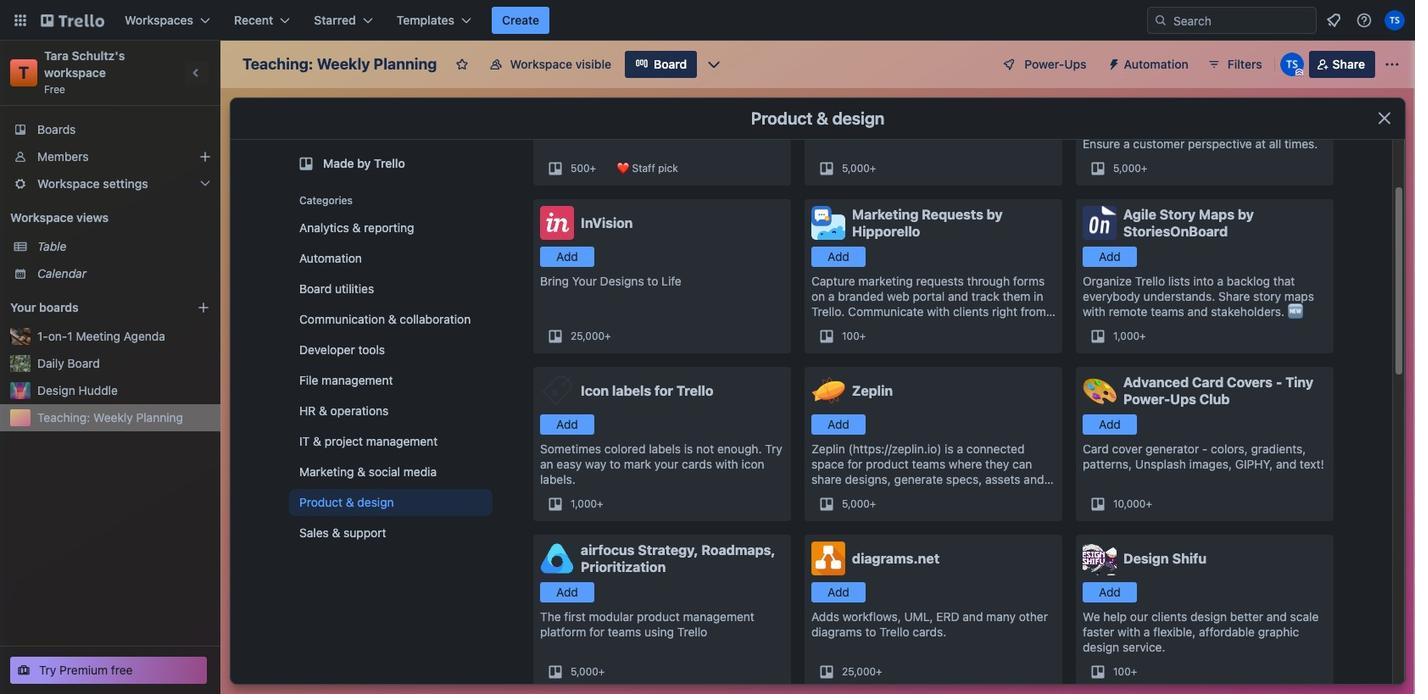 Task type: locate. For each thing, give the bounding box(es) containing it.
0 vertical spatial labels
[[612, 383, 651, 399]]

labels inside sometimes colored labels is not enough. try an easy way to mark your cards with icon labels.
[[649, 442, 681, 456]]

for down modular
[[589, 625, 605, 639]]

add button for design shifu
[[1083, 583, 1137, 603]]

0 vertical spatial 100 +
[[842, 330, 866, 343]]

by right made on the left of page
[[357, 156, 371, 170]]

Search field
[[1168, 8, 1316, 33]]

categories
[[299, 194, 353, 207]]

1 vertical spatial try
[[39, 663, 56, 678]]

0 horizontal spatial by
[[357, 156, 371, 170]]

0 vertical spatial try
[[765, 442, 782, 456]]

and down gradients,
[[1276, 457, 1297, 471]]

a left backlog
[[1217, 274, 1224, 288]]

add for icon labels for trello
[[556, 417, 578, 432]]

0 vertical spatial card
[[1192, 375, 1224, 390]]

for inside the first modular product management platform for teams using trello
[[589, 625, 605, 639]]

0 horizontal spatial -
[[1202, 442, 1208, 456]]

0 vertical spatial weekly
[[317, 55, 370, 73]]

them up at
[[1235, 121, 1263, 136]]

1 trello. from the top
[[812, 304, 845, 319]]

create inside button
[[502, 13, 539, 27]]

starred button
[[304, 7, 383, 34]]

1,000 + for agile story maps by storiesonboard
[[1113, 330, 1146, 343]]

workspace down members at the top
[[37, 176, 100, 191]]

add for airfocus strategy, roadmaps, prioritization
[[556, 585, 578, 600]]

them
[[1083, 121, 1111, 136], [1235, 121, 1263, 136], [1003, 289, 1031, 304]]

& right sales
[[332, 526, 340, 540]]

add for design shifu
[[1099, 585, 1121, 600]]

clients inside 'capture marketing requests through forms on a branded web portal and track them in trello. communicate with clients right from trello.'
[[953, 304, 989, 319]]

& right hr
[[319, 404, 327, 418]]

1 vertical spatial management
[[366, 434, 438, 449]]

power- inside advanced card covers - tiny power-ups club
[[1124, 392, 1170, 407]]

roadmaps,
[[702, 543, 776, 558]]

design left reports
[[832, 109, 885, 128]]

1 vertical spatial 1,000
[[571, 498, 597, 510]]

1 vertical spatial board
[[299, 282, 332, 296]]

product & design inside product & design link
[[299, 495, 394, 510]]

workspace visible
[[510, 57, 611, 71]]

create up workspace visible button at the left top
[[502, 13, 539, 27]]

0 vertical spatial teams
[[1151, 304, 1184, 319]]

workspace for workspace visible
[[510, 57, 572, 71]]

teams down understands.
[[1151, 304, 1184, 319]]

1,000 for icon labels for trello
[[571, 498, 597, 510]]

0 vertical spatial 1,000
[[1113, 330, 1140, 343]]

+ up diagrams.net
[[870, 498, 876, 510]]

weekly down starred dropdown button
[[317, 55, 370, 73]]

10,000
[[1113, 498, 1146, 510]]

+ down "customer"
[[1141, 162, 1148, 175]]

1,000 down remote
[[1113, 330, 1140, 343]]

5,000 down annotate
[[842, 162, 870, 175]]

-
[[1276, 375, 1282, 390], [1202, 442, 1208, 456]]

10,000 +
[[1113, 498, 1152, 510]]

1 vertical spatial trello.
[[812, 320, 845, 334]]

premium
[[60, 663, 108, 678]]

add button for diagrams.net
[[812, 583, 866, 603]]

enough.
[[717, 442, 762, 456]]

0 horizontal spatial 100
[[842, 330, 860, 343]]

to
[[1266, 121, 1277, 136], [647, 274, 658, 288], [610, 457, 621, 471], [865, 625, 876, 639]]

on-
[[48, 329, 67, 343]]

25,000 + up 'icon'
[[571, 330, 611, 343]]

0 notifications image
[[1324, 10, 1344, 31]]

tara schultz (taraschultz7) image right open information menu 'icon'
[[1385, 10, 1405, 31]]

club
[[1200, 392, 1230, 407]]

+ for marketing requests by hipporello
[[860, 330, 866, 343]]

to left life
[[647, 274, 658, 288]]

tara schultz (taraschultz7) image
[[1385, 10, 1405, 31], [1280, 53, 1304, 76]]

0 vertical spatial workspace
[[510, 57, 572, 71]]

your left boards
[[10, 300, 36, 315]]

1 vertical spatial -
[[1202, 442, 1208, 456]]

it
[[299, 434, 310, 449]]

1 vertical spatial 25,000 +
[[842, 666, 882, 678]]

and up the
[[1150, 106, 1170, 120]]

calendar
[[37, 266, 87, 281]]

trello down workflows,
[[880, 625, 910, 639]]

0 vertical spatial 100
[[842, 330, 860, 343]]

cards inside dark launch your new product features directly from within your trello cards
[[709, 121, 740, 136]]

cards down the not
[[682, 457, 712, 471]]

add for invision
[[556, 249, 578, 264]]

0 horizontal spatial share
[[1219, 289, 1250, 304]]

them up right
[[1003, 289, 1031, 304]]

file management
[[299, 373, 393, 388]]

25,000 + down diagrams
[[842, 666, 882, 678]]

create for create user and buyer personas. share them with the team. assign them to cards. ensure a customer perspective at all times.
[[1083, 106, 1119, 120]]

hipporello
[[852, 224, 920, 239]]

portal
[[913, 289, 945, 304]]

product
[[751, 109, 813, 128], [299, 495, 343, 510]]

by right maps
[[1238, 207, 1254, 222]]

hr & operations link
[[289, 398, 493, 425]]

& left social
[[357, 465, 366, 479]]

+ for diagrams.net
[[876, 666, 882, 678]]

0 vertical spatial clients
[[953, 304, 989, 319]]

0 vertical spatial cards.
[[1280, 121, 1314, 136]]

cards. inside adds workflows, uml, erd and many other diagrams to trello cards.
[[913, 625, 947, 639]]

board up design huddle
[[67, 356, 100, 371]]

25,000 for diagrams.net
[[842, 666, 876, 678]]

trello inside 'organize trello lists into a backlog that everybody understands. share story maps with remote teams and stakeholders. 🆕'
[[1135, 274, 1165, 288]]

with inside create user and buyer personas. share them with the team. assign them to cards. ensure a customer perspective at all times.
[[1114, 121, 1137, 136]]

1 vertical spatial from
[[1021, 304, 1046, 319]]

workspace down create button
[[510, 57, 572, 71]]

+ down communicate
[[860, 330, 866, 343]]

- left tiny
[[1276, 375, 1282, 390]]

❤️
[[617, 162, 629, 175]]

ups left club
[[1170, 392, 1196, 407]]

create inside create user and buyer personas. share them with the team. assign them to cards. ensure a customer perspective at all times.
[[1083, 106, 1119, 120]]

add button up the capture
[[812, 247, 866, 267]]

1 horizontal spatial product & design
[[751, 109, 885, 128]]

marketing for marketing requests by hipporello
[[852, 207, 919, 222]]

1 horizontal spatial create
[[1083, 106, 1119, 120]]

board inside board link
[[654, 57, 687, 71]]

add button up cover in the bottom right of the page
[[1083, 415, 1137, 435]]

with down "enough."
[[715, 457, 738, 471]]

file
[[299, 373, 318, 388]]

hr & operations
[[299, 404, 389, 418]]

marketing
[[858, 274, 913, 288]]

1 vertical spatial product & design
[[299, 495, 394, 510]]

0 horizontal spatial try
[[39, 663, 56, 678]]

add button for marketing requests by hipporello
[[812, 247, 866, 267]]

storiesonboard
[[1124, 224, 1228, 239]]

1 horizontal spatial try
[[765, 442, 782, 456]]

1 vertical spatial clients
[[1152, 610, 1187, 624]]

card inside card cover generator - colors, gradients, patterns, unsplash images, giphy, and text!
[[1083, 442, 1109, 456]]

1 horizontal spatial teams
[[1151, 304, 1184, 319]]

0 horizontal spatial design
[[37, 383, 75, 398]]

1,000 for agile story maps by storiesonboard
[[1113, 330, 1140, 343]]

0 vertical spatial product
[[662, 106, 705, 120]]

mark
[[624, 457, 651, 471]]

trello
[[676, 121, 706, 136], [879, 121, 909, 136], [374, 156, 405, 170], [1135, 274, 1165, 288], [677, 383, 714, 399], [677, 625, 707, 639], [880, 625, 910, 639]]

- inside card cover generator - colors, gradients, patterns, unsplash images, giphy, and text!
[[1202, 442, 1208, 456]]

and inside adds workflows, uml, erd and many other diagrams to trello cards.
[[963, 610, 983, 624]]

using
[[645, 625, 674, 639]]

labels left is
[[649, 442, 681, 456]]

with down everybody
[[1083, 304, 1106, 319]]

a inside 'capture marketing requests through forms on a branded web portal and track them in trello. communicate with clients right from trello.'
[[828, 289, 835, 304]]

1 horizontal spatial board
[[299, 282, 332, 296]]

0 horizontal spatial directly
[[540, 121, 581, 136]]

1 vertical spatial teams
[[608, 625, 641, 639]]

power- down advanced
[[1124, 392, 1170, 407]]

teaching: down design huddle
[[37, 410, 90, 425]]

1 vertical spatial 25,000
[[842, 666, 876, 678]]

cards. down uml,
[[913, 625, 947, 639]]

customize views image
[[706, 56, 723, 73]]

dark launch your new product features directly from within your trello cards
[[540, 106, 753, 136]]

add for advanced card covers - tiny power-ups club
[[1099, 417, 1121, 432]]

0 vertical spatial into
[[856, 121, 876, 136]]

to inside adds workflows, uml, erd and many other diagrams to trello cards.
[[865, 625, 876, 639]]

and up graphic
[[1267, 610, 1287, 624]]

2 vertical spatial management
[[683, 610, 755, 624]]

1 horizontal spatial 25,000
[[842, 666, 876, 678]]

design down daily
[[37, 383, 75, 398]]

1 horizontal spatial planning
[[374, 55, 437, 73]]

1 horizontal spatial for
[[655, 383, 673, 399]]

0 vertical spatial management
[[322, 373, 393, 388]]

directly
[[540, 121, 581, 136], [812, 121, 852, 136]]

teaching: weekly planning down starred dropdown button
[[243, 55, 437, 73]]

0 horizontal spatial automation
[[299, 251, 362, 265]]

1 horizontal spatial 25,000 +
[[842, 666, 882, 678]]

100 + down service.
[[1113, 666, 1137, 678]]

100 for design shifu
[[1113, 666, 1131, 678]]

clients up flexible,
[[1152, 610, 1187, 624]]

views
[[76, 210, 109, 225]]

1 horizontal spatial from
[[1021, 304, 1046, 319]]

meeting
[[76, 329, 120, 343]]

teaching: inside board name text box
[[243, 55, 313, 73]]

teaching: weekly planning down the huddle
[[37, 410, 183, 425]]

100 + for marketing requests by hipporello
[[842, 330, 866, 343]]

5,000 +
[[842, 162, 876, 175], [1113, 162, 1148, 175], [842, 498, 876, 510], [571, 666, 605, 678]]

power-ups
[[1025, 57, 1087, 71]]

workspace inside popup button
[[37, 176, 100, 191]]

& for communication & collaboration link
[[388, 312, 397, 326]]

by right requests
[[987, 207, 1003, 222]]

a right on
[[828, 289, 835, 304]]

1 vertical spatial for
[[589, 625, 605, 639]]

a up service.
[[1144, 625, 1150, 639]]

trello down annotate
[[879, 121, 909, 136]]

1 horizontal spatial tara schultz (taraschultz7) image
[[1385, 10, 1405, 31]]

0 horizontal spatial your
[[10, 300, 36, 315]]

2 vertical spatial your
[[654, 457, 679, 471]]

1 vertical spatial create
[[1083, 106, 1119, 120]]

planning
[[374, 55, 437, 73], [136, 410, 183, 425]]

marketing inside the marketing requests by hipporello
[[852, 207, 919, 222]]

try inside sometimes colored labels is not enough. try an easy way to mark your cards with icon labels.
[[765, 442, 782, 456]]

by inside agile story maps by storiesonboard
[[1238, 207, 1254, 222]]

trello left lists
[[1135, 274, 1165, 288]]

show menu image
[[1384, 56, 1401, 73]]

planning down templates
[[374, 55, 437, 73]]

automation inside button
[[1124, 57, 1189, 71]]

project
[[325, 434, 363, 449]]

ensure
[[1083, 137, 1120, 151]]

board link
[[625, 51, 697, 78]]

25,000 for invision
[[571, 330, 605, 343]]

planning down the 'design huddle' link
[[136, 410, 183, 425]]

+ down modular
[[598, 666, 605, 678]]

0 vertical spatial design
[[37, 383, 75, 398]]

add button for advanced card covers - tiny power-ups club
[[1083, 415, 1137, 435]]

directly inside dark launch your new product features directly from within your trello cards
[[540, 121, 581, 136]]

to down workflows,
[[865, 625, 876, 639]]

marketing up hipporello
[[852, 207, 919, 222]]

weekly inside 'link'
[[93, 410, 133, 425]]

1 vertical spatial power-
[[1124, 392, 1170, 407]]

team.
[[1161, 121, 1192, 136]]

0 horizontal spatial 1,000 +
[[571, 498, 603, 510]]

to down 'colored' in the left bottom of the page
[[610, 457, 621, 471]]

2 directly from the left
[[812, 121, 852, 136]]

management inside the first modular product management platform for teams using trello
[[683, 610, 755, 624]]

directly inside snap, annotate and reports visual bugs directly into trello
[[812, 121, 852, 136]]

your right mark
[[654, 457, 679, 471]]

free
[[111, 663, 133, 678]]

invision
[[581, 215, 633, 231]]

1 vertical spatial card
[[1083, 442, 1109, 456]]

our
[[1130, 610, 1148, 624]]

1 vertical spatial 1,000 +
[[571, 498, 603, 510]]

5,000
[[842, 162, 870, 175], [1113, 162, 1141, 175], [842, 498, 870, 510], [571, 666, 598, 678]]

directly down snap,
[[812, 121, 852, 136]]

communication & collaboration
[[299, 312, 471, 326]]

100 + for design shifu
[[1113, 666, 1137, 678]]

1 horizontal spatial share
[[1264, 106, 1296, 120]]

1 horizontal spatial by
[[987, 207, 1003, 222]]

0 horizontal spatial board
[[67, 356, 100, 371]]

1 horizontal spatial power-
[[1124, 392, 1170, 407]]

a right ensure
[[1124, 137, 1130, 151]]

and down the requests
[[948, 289, 968, 304]]

+ down bring your designs to life
[[605, 330, 611, 343]]

share
[[1333, 57, 1365, 71], [1264, 106, 1296, 120], [1219, 289, 1250, 304]]

gradients,
[[1251, 442, 1306, 456]]

add button up organize
[[1083, 247, 1137, 267]]

100 down branded
[[842, 330, 860, 343]]

0 horizontal spatial them
[[1003, 289, 1031, 304]]

1 horizontal spatial directly
[[812, 121, 852, 136]]

a inside 'organize trello lists into a backlog that everybody understands. share story maps with remote teams and stakeholders. 🆕'
[[1217, 274, 1224, 288]]

icon
[[742, 457, 765, 471]]

table
[[37, 239, 67, 254]]

design down marketing & social media
[[357, 495, 394, 510]]

schultz's
[[72, 48, 125, 63]]

1 horizontal spatial marketing
[[852, 207, 919, 222]]

1 vertical spatial share
[[1264, 106, 1296, 120]]

into down annotate
[[856, 121, 876, 136]]

0 vertical spatial for
[[655, 383, 673, 399]]

25,000 + for diagrams.net
[[842, 666, 882, 678]]

management down roadmaps,
[[683, 610, 755, 624]]

sales
[[299, 526, 329, 540]]

0 vertical spatial teaching:
[[243, 55, 313, 73]]

workspace inside button
[[510, 57, 572, 71]]

0 horizontal spatial teaching:
[[37, 410, 90, 425]]

a inside we help our clients design better and scale faster with a flexible, affordable graphic design service.
[[1144, 625, 1150, 639]]

0 vertical spatial create
[[502, 13, 539, 27]]

cards. up times.
[[1280, 121, 1314, 136]]

1 vertical spatial workspace
[[37, 176, 100, 191]]

weekly down the 'design huddle' link
[[93, 410, 133, 425]]

1 horizontal spatial product
[[751, 109, 813, 128]]

1 vertical spatial planning
[[136, 410, 183, 425]]

2 vertical spatial workspace
[[10, 210, 73, 225]]

1 vertical spatial into
[[1194, 274, 1214, 288]]

buyer
[[1173, 106, 1204, 120]]

icon labels for trello
[[581, 383, 714, 399]]

board inside board utilities link
[[299, 282, 332, 296]]

add for marketing requests by hipporello
[[828, 249, 850, 264]]

daily board
[[37, 356, 100, 371]]

0 vertical spatial ups
[[1064, 57, 1087, 71]]

1 vertical spatial teaching: weekly planning
[[37, 410, 183, 425]]

0 horizontal spatial 1,000
[[571, 498, 597, 510]]

management up the operations
[[322, 373, 393, 388]]

sales & support
[[299, 526, 386, 540]]

automation
[[1124, 57, 1189, 71], [299, 251, 362, 265]]

Board name text field
[[234, 51, 446, 78]]

product up using
[[637, 610, 680, 624]]

2 trello. from the top
[[812, 320, 845, 334]]

templates
[[397, 13, 455, 27]]

add button down zeplin
[[812, 415, 866, 435]]

& left annotate
[[817, 109, 829, 128]]

1 horizontal spatial teaching: weekly planning
[[243, 55, 437, 73]]

1 directly from the left
[[540, 121, 581, 136]]

and inside create user and buyer personas. share them with the team. assign them to cards. ensure a customer perspective at all times.
[[1150, 106, 1170, 120]]

the
[[540, 610, 561, 624]]

& for hr & operations link
[[319, 404, 327, 418]]

25,000
[[571, 330, 605, 343], [842, 666, 876, 678]]

with down user on the top right of the page
[[1114, 121, 1137, 136]]

0 vertical spatial -
[[1276, 375, 1282, 390]]

1 horizontal spatial card
[[1192, 375, 1224, 390]]

other
[[1019, 610, 1048, 624]]

open information menu image
[[1356, 12, 1373, 29]]

support
[[344, 526, 386, 540]]

product & design
[[751, 109, 885, 128], [299, 495, 394, 510]]

planning inside 'link'
[[136, 410, 183, 425]]

+
[[590, 162, 596, 175], [870, 162, 876, 175], [1141, 162, 1148, 175], [605, 330, 611, 343], [860, 330, 866, 343], [1140, 330, 1146, 343], [597, 498, 603, 510], [870, 498, 876, 510], [1146, 498, 1152, 510], [598, 666, 605, 678], [876, 666, 882, 678], [1131, 666, 1137, 678]]

your
[[572, 274, 597, 288], [10, 300, 36, 315]]

- for colors,
[[1202, 442, 1208, 456]]

design down faster
[[1083, 640, 1119, 655]]

your right the bring
[[572, 274, 597, 288]]

ups left sm icon at the right top of the page
[[1064, 57, 1087, 71]]

add button for zeplin
[[812, 415, 866, 435]]

backlog
[[1227, 274, 1270, 288]]

for
[[655, 383, 673, 399], [589, 625, 605, 639]]

& right analytics
[[352, 220, 361, 235]]

search image
[[1154, 14, 1168, 27]]

- up images, on the right bottom of page
[[1202, 442, 1208, 456]]

to inside sometimes colored labels is not enough. try an easy way to mark your cards with icon labels.
[[610, 457, 621, 471]]

management
[[322, 373, 393, 388], [366, 434, 438, 449], [683, 610, 755, 624]]

1 horizontal spatial 100
[[1113, 666, 1131, 678]]

1 vertical spatial cards.
[[913, 625, 947, 639]]

with down the portal
[[927, 304, 950, 319]]

clients down track
[[953, 304, 989, 319]]

1 horizontal spatial your
[[572, 274, 597, 288]]

design for design huddle
[[37, 383, 75, 398]]

0 horizontal spatial planning
[[136, 410, 183, 425]]

100 down service.
[[1113, 666, 1131, 678]]

create user and buyer personas. share them with the team. assign them to cards. ensure a customer perspective at all times.
[[1083, 106, 1318, 151]]

0 vertical spatial 1,000 +
[[1113, 330, 1146, 343]]

0 horizontal spatial create
[[502, 13, 539, 27]]

trello inside adds workflows, uml, erd and many other diagrams to trello cards.
[[880, 625, 910, 639]]

uml,
[[904, 610, 933, 624]]

0 vertical spatial product & design
[[751, 109, 885, 128]]

analytics & reporting link
[[289, 215, 493, 242]]

staff
[[632, 162, 655, 175]]

cards down features
[[709, 121, 740, 136]]

add button up first
[[540, 583, 594, 603]]

- for tiny
[[1276, 375, 1282, 390]]

0 vertical spatial your
[[572, 274, 597, 288]]

service.
[[1123, 640, 1166, 655]]

0 horizontal spatial 100 +
[[842, 330, 866, 343]]

through
[[967, 274, 1010, 288]]

1 horizontal spatial clients
[[1152, 610, 1187, 624]]

create
[[502, 13, 539, 27], [1083, 106, 1119, 120]]

life
[[662, 274, 682, 288]]

+ down workflows,
[[876, 666, 882, 678]]

1
[[67, 329, 73, 343]]

strategy,
[[638, 543, 698, 558]]

forms
[[1013, 274, 1045, 288]]

management down hr & operations link
[[366, 434, 438, 449]]

automation inside 'link'
[[299, 251, 362, 265]]

teams
[[1151, 304, 1184, 319], [608, 625, 641, 639]]

0 vertical spatial automation
[[1124, 57, 1189, 71]]

0 vertical spatial share
[[1333, 57, 1365, 71]]

2 horizontal spatial share
[[1333, 57, 1365, 71]]

- inside advanced card covers - tiny power-ups club
[[1276, 375, 1282, 390]]

your up the within
[[608, 106, 633, 120]]

communicate
[[848, 304, 924, 319]]

100
[[842, 330, 860, 343], [1113, 666, 1131, 678]]

1 horizontal spatial teaching:
[[243, 55, 313, 73]]

5,000 up diagrams.net
[[842, 498, 870, 510]]

share left show menu icon
[[1333, 57, 1365, 71]]

visual
[[964, 106, 995, 120]]

add button
[[540, 247, 594, 267], [812, 247, 866, 267], [1083, 247, 1137, 267], [540, 415, 594, 435], [812, 415, 866, 435], [1083, 415, 1137, 435], [540, 583, 594, 603], [812, 583, 866, 603], [1083, 583, 1137, 603]]

lists
[[1168, 274, 1190, 288]]

try right "enough."
[[765, 442, 782, 456]]

workspace up table
[[10, 210, 73, 225]]

1 horizontal spatial cards.
[[1280, 121, 1314, 136]]

trello inside snap, annotate and reports visual bugs directly into trello
[[879, 121, 909, 136]]

help
[[1104, 610, 1127, 624]]

trello inside dark launch your new product features directly from within your trello cards
[[676, 121, 706, 136]]

developer tools link
[[289, 337, 493, 364]]

directly down dark
[[540, 121, 581, 136]]

0 vertical spatial from
[[584, 121, 610, 136]]

1,000 down labels. on the left
[[571, 498, 597, 510]]

ups inside advanced card covers - tiny power-ups club
[[1170, 392, 1196, 407]]

1 horizontal spatial 100 +
[[1113, 666, 1137, 678]]

0 horizontal spatial teams
[[608, 625, 641, 639]]

daily board link
[[37, 355, 210, 372]]

user
[[1122, 106, 1146, 120]]

trello right made on the left of page
[[374, 156, 405, 170]]

1 horizontal spatial weekly
[[317, 55, 370, 73]]

your down new
[[649, 121, 673, 136]]



Task type: describe. For each thing, give the bounding box(es) containing it.
to inside create user and buyer personas. share them with the team. assign them to cards. ensure a customer perspective at all times.
[[1266, 121, 1277, 136]]

share inside create user and buyer personas. share them with the team. assign them to cards. ensure a customer perspective at all times.
[[1264, 106, 1296, 120]]

+ down annotate
[[870, 162, 876, 175]]

annotate
[[846, 106, 894, 120]]

cover
[[1112, 442, 1143, 456]]

+ for agile story maps by storiesonboard
[[1140, 330, 1146, 343]]

0 vertical spatial your
[[608, 106, 633, 120]]

sometimes colored labels is not enough. try an easy way to mark your cards with icon labels.
[[540, 442, 782, 487]]

with inside 'capture marketing requests through forms on a branded web portal and track them in trello. communicate with clients right from trello.'
[[927, 304, 950, 319]]

tara schultz's workspace link
[[44, 48, 128, 80]]

reporting
[[364, 220, 414, 235]]

& for product & design link
[[346, 495, 354, 510]]

teaching: weekly planning inside 'link'
[[37, 410, 183, 425]]

power- inside button
[[1025, 57, 1064, 71]]

agile story maps by storiesonboard
[[1124, 207, 1254, 239]]

and inside 'organize trello lists into a backlog that everybody understands. share story maps with remote teams and stakeholders. 🆕'
[[1188, 304, 1208, 319]]

recent button
[[224, 7, 300, 34]]

& for the sales & support link
[[332, 526, 340, 540]]

developer tools
[[299, 343, 385, 357]]

+ for zeplin
[[870, 498, 876, 510]]

perspective
[[1188, 137, 1252, 151]]

requests
[[916, 274, 964, 288]]

add button for airfocus strategy, roadmaps, prioritization
[[540, 583, 594, 603]]

new
[[636, 106, 658, 120]]

& for analytics & reporting link
[[352, 220, 361, 235]]

with inside 'organize trello lists into a backlog that everybody understands. share story maps with remote teams and stakeholders. 🆕'
[[1083, 304, 1106, 319]]

the first modular product management platform for teams using trello
[[540, 610, 755, 639]]

teams inside the first modular product management platform for teams using trello
[[608, 625, 641, 639]]

try premium free button
[[10, 657, 207, 684]]

boards
[[39, 300, 79, 315]]

hr
[[299, 404, 316, 418]]

reports
[[921, 106, 960, 120]]

star or unstar board image
[[456, 58, 469, 71]]

0 horizontal spatial tara schultz (taraschultz7) image
[[1280, 53, 1304, 76]]

it & project management link
[[289, 428, 493, 455]]

communication & collaboration link
[[289, 306, 493, 333]]

1 horizontal spatial them
[[1083, 121, 1111, 136]]

tara
[[44, 48, 69, 63]]

branded
[[838, 289, 884, 304]]

trello inside the first modular product management platform for teams using trello
[[677, 625, 707, 639]]

and inside we help our clients design better and scale faster with a flexible, affordable graphic design service.
[[1267, 610, 1287, 624]]

& for 'it & project management' link
[[313, 434, 321, 449]]

first
[[564, 610, 586, 624]]

a inside create user and buyer personas. share them with the team. assign them to cards. ensure a customer perspective at all times.
[[1124, 137, 1130, 151]]

giphy,
[[1235, 457, 1273, 471]]

patterns,
[[1083, 457, 1132, 471]]

better
[[1230, 610, 1264, 624]]

5,000 + down annotate
[[842, 162, 876, 175]]

and inside card cover generator - colors, gradients, patterns, unsplash images, giphy, and text!
[[1276, 457, 1297, 471]]

analytics & reporting
[[299, 220, 414, 235]]

platform
[[540, 625, 586, 639]]

🆕
[[1288, 304, 1303, 319]]

assign
[[1195, 121, 1232, 136]]

back to home image
[[41, 7, 104, 34]]

times.
[[1285, 137, 1318, 151]]

from inside dark launch your new product features directly from within your trello cards
[[584, 121, 610, 136]]

0 vertical spatial product
[[751, 109, 813, 128]]

agile
[[1124, 207, 1157, 222]]

is
[[684, 442, 693, 456]]

sales & support link
[[289, 520, 493, 547]]

operations
[[330, 404, 389, 418]]

create for create
[[502, 13, 539, 27]]

board for board
[[654, 57, 687, 71]]

labels.
[[540, 472, 576, 487]]

your inside sometimes colored labels is not enough. try an easy way to mark your cards with icon labels.
[[654, 457, 679, 471]]

file management link
[[289, 367, 493, 394]]

designs
[[600, 274, 644, 288]]

into inside snap, annotate and reports visual bugs directly into trello
[[856, 121, 876, 136]]

workspace navigation collapse icon image
[[185, 61, 209, 85]]

huddle
[[78, 383, 118, 398]]

diagrams.net
[[852, 551, 940, 566]]

add button for invision
[[540, 247, 594, 267]]

developer
[[299, 343, 355, 357]]

workspaces
[[125, 13, 193, 27]]

launch
[[569, 106, 605, 120]]

try inside try premium free button
[[39, 663, 56, 678]]

card cover generator - colors, gradients, patterns, unsplash images, giphy, and text!
[[1083, 442, 1324, 471]]

marketing & social media link
[[289, 459, 493, 486]]

marketing for marketing & social media
[[299, 465, 354, 479]]

snap,
[[812, 106, 843, 120]]

+ for advanced card covers - tiny power-ups club
[[1146, 498, 1152, 510]]

5,000 + down platform
[[571, 666, 605, 678]]

primary element
[[0, 0, 1415, 41]]

bring your designs to life
[[540, 274, 682, 288]]

boards
[[37, 122, 76, 137]]

share inside 'organize trello lists into a backlog that everybody understands. share story maps with remote teams and stakeholders. 🆕'
[[1219, 289, 1250, 304]]

+ for icon labels for trello
[[597, 498, 603, 510]]

and inside snap, annotate and reports visual bugs directly into trello
[[897, 106, 918, 120]]

planning inside board name text box
[[374, 55, 437, 73]]

cards inside sometimes colored labels is not enough. try an easy way to mark your cards with icon labels.
[[682, 457, 712, 471]]

calendar link
[[37, 265, 210, 282]]

100 for marketing requests by hipporello
[[842, 330, 860, 343]]

product inside the first modular product management platform for teams using trello
[[637, 610, 680, 624]]

add button for icon labels for trello
[[540, 415, 594, 435]]

from inside 'capture marketing requests through forms on a branded web portal and track them in trello. communicate with clients right from trello.'
[[1021, 304, 1046, 319]]

maps
[[1284, 289, 1314, 304]]

management inside "link"
[[322, 373, 393, 388]]

directly for dark
[[540, 121, 581, 136]]

board inside daily board link
[[67, 356, 100, 371]]

5,000 + down "customer"
[[1113, 162, 1148, 175]]

communication
[[299, 312, 385, 326]]

1 vertical spatial your
[[649, 121, 673, 136]]

ups inside button
[[1064, 57, 1087, 71]]

advanced card covers - tiny power-ups club
[[1124, 375, 1314, 407]]

settings
[[103, 176, 148, 191]]

add button for agile story maps by storiesonboard
[[1083, 247, 1137, 267]]

capture marketing requests through forms on a branded web portal and track them in trello. communicate with clients right from trello.
[[812, 274, 1046, 334]]

power-ups button
[[991, 51, 1097, 78]]

design huddle link
[[37, 382, 210, 399]]

product inside dark launch your new product features directly from within your trello cards
[[662, 106, 705, 120]]

your boards with 4 items element
[[10, 298, 171, 318]]

weekly inside board name text box
[[317, 55, 370, 73]]

many
[[986, 610, 1016, 624]]

and inside 'capture marketing requests through forms on a branded web portal and track them in trello. communicate with clients right from trello.'
[[948, 289, 968, 304]]

+ for airfocus strategy, roadmaps, prioritization
[[598, 666, 605, 678]]

design for design shifu
[[1124, 551, 1169, 566]]

colored
[[604, 442, 646, 456]]

+ for invision
[[605, 330, 611, 343]]

25,000 + for invision
[[571, 330, 611, 343]]

add for diagrams.net
[[828, 585, 850, 600]]

2 horizontal spatial them
[[1235, 121, 1263, 136]]

teams inside 'organize trello lists into a backlog that everybody understands. share story maps with remote teams and stakeholders. 🆕'
[[1151, 304, 1184, 319]]

teaching: weekly planning link
[[37, 410, 210, 427]]

dark
[[540, 106, 566, 120]]

made by trello
[[323, 156, 405, 170]]

card inside advanced card covers - tiny power-ups club
[[1192, 375, 1224, 390]]

customer
[[1133, 137, 1185, 151]]

1-on-1 meeting agenda
[[37, 329, 165, 343]]

0 horizontal spatial product
[[299, 495, 343, 510]]

zeplin
[[852, 383, 893, 399]]

daily
[[37, 356, 64, 371]]

covers
[[1227, 375, 1273, 390]]

5,000 down ensure
[[1113, 162, 1141, 175]]

❤️ staff pick
[[617, 162, 678, 175]]

1,000 + for icon labels for trello
[[571, 498, 603, 510]]

generator
[[1146, 442, 1199, 456]]

workspace for workspace settings
[[37, 176, 100, 191]]

members link
[[0, 143, 220, 170]]

+ left ❤️
[[590, 162, 596, 175]]

airfocus strategy, roadmaps, prioritization
[[581, 543, 776, 575]]

teaching: weekly planning inside board name text box
[[243, 55, 437, 73]]

members
[[37, 149, 89, 164]]

workspaces button
[[114, 7, 221, 34]]

images,
[[1189, 457, 1232, 471]]

cards. inside create user and buyer personas. share them with the team. assign them to cards. ensure a customer perspective at all times.
[[1280, 121, 1314, 136]]

trello up is
[[677, 383, 714, 399]]

clients inside we help our clients design better and scale faster with a flexible, affordable graphic design service.
[[1152, 610, 1187, 624]]

sm image
[[1100, 51, 1124, 75]]

organize
[[1083, 274, 1132, 288]]

into inside 'organize trello lists into a backlog that everybody understands. share story maps with remote teams and stakeholders. 🆕'
[[1194, 274, 1214, 288]]

automation link
[[289, 245, 493, 272]]

with inside we help our clients design better and scale faster with a flexible, affordable graphic design service.
[[1118, 625, 1141, 639]]

made by trello link
[[289, 147, 493, 181]]

personas.
[[1208, 106, 1261, 120]]

workspace for workspace views
[[10, 210, 73, 225]]

it & project management
[[299, 434, 438, 449]]

share inside button
[[1333, 57, 1365, 71]]

by inside the marketing requests by hipporello
[[987, 207, 1003, 222]]

board for board utilities
[[299, 282, 332, 296]]

this member is an admin of this board. image
[[1295, 69, 1303, 76]]

& for marketing & social media link in the left bottom of the page
[[357, 465, 366, 479]]

workspace views
[[10, 210, 109, 225]]

with inside sometimes colored labels is not enough. try an easy way to mark your cards with icon labels.
[[715, 457, 738, 471]]

directly for snap,
[[812, 121, 852, 136]]

5,000 down platform
[[571, 666, 598, 678]]

recent
[[234, 13, 273, 27]]

modular
[[589, 610, 634, 624]]

+ for design shifu
[[1131, 666, 1137, 678]]

them inside 'capture marketing requests through forms on a branded web portal and track them in trello. communicate with clients right from trello.'
[[1003, 289, 1031, 304]]

that
[[1273, 274, 1295, 288]]

5,000 + up diagrams.net
[[842, 498, 876, 510]]

story
[[1160, 207, 1196, 222]]

teaching: inside teaching: weekly planning 'link'
[[37, 410, 90, 425]]

add for agile story maps by storiesonboard
[[1099, 249, 1121, 264]]

add for zeplin
[[828, 417, 850, 432]]

track
[[972, 289, 1000, 304]]

add board image
[[197, 301, 210, 315]]

icon
[[581, 383, 609, 399]]

design up "affordable"
[[1191, 610, 1227, 624]]



Task type: vqa. For each thing, say whether or not it's contained in the screenshot.


